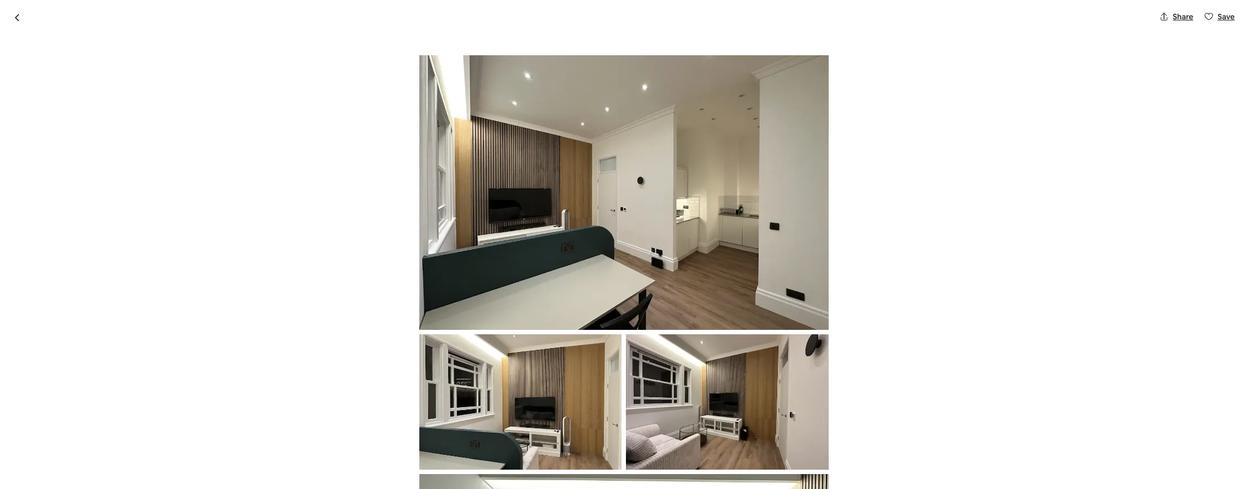 Task type: locate. For each thing, give the bounding box(es) containing it.
1 left bath
[[432, 399, 436, 411]]

hampstead
[[580, 56, 659, 75]]

for
[[502, 457, 512, 467]]

listing image 2 image
[[419, 334, 622, 470], [419, 334, 622, 470]]

1
[[404, 399, 408, 411], [432, 399, 436, 411]]

taxes
[[786, 411, 805, 421]]

by shaojie
[[454, 380, 512, 396]]

· right bed
[[428, 399, 430, 411]]

luxury
[[445, 56, 491, 75]]

Start your search search field
[[541, 9, 707, 35]]

kingdom
[[573, 80, 606, 90]]

refurbished
[[360, 56, 442, 75]]

share
[[1173, 12, 1194, 22]]

2 1 from the left
[[432, 399, 436, 411]]

1 vertical spatial ·
[[428, 399, 430, 411]]

united
[[547, 80, 572, 90]]

rental
[[351, 380, 384, 396]]

1 horizontal spatial ·
[[447, 80, 449, 92]]

12/27/2023 button
[[741, 434, 919, 465]]

1 horizontal spatial 1
[[432, 399, 436, 411]]

share button
[[1155, 7, 1198, 26]]

0 vertical spatial ·
[[447, 80, 449, 92]]

total
[[741, 411, 759, 421]]

0 horizontal spatial 1
[[404, 399, 408, 411]]

england,
[[514, 80, 545, 90]]

newly refurbished luxury flat in south hampstead image 4 image
[[783, 105, 934, 234]]

12/27/2023
[[748, 448, 787, 458]]

dialog
[[0, 0, 1248, 489]]

before
[[760, 411, 784, 421]]

listing image 1 image
[[419, 55, 829, 330], [419, 55, 829, 330]]

greater london, england, united kingdom button
[[453, 78, 606, 92]]

·
[[447, 80, 449, 92], [428, 399, 430, 411]]

· inside entire rental unit hosted by shaojie 1 bed · 1 bath
[[428, 399, 430, 411]]

newly
[[315, 56, 357, 75]]

listing image 4 image
[[419, 474, 829, 489], [419, 474, 829, 489]]

1 left bed
[[404, 399, 408, 411]]

0 horizontal spatial ·
[[428, 399, 430, 411]]

south
[[537, 56, 577, 75]]

greater
[[453, 80, 481, 90]]

· left greater
[[447, 80, 449, 92]]

bed
[[410, 399, 426, 411]]

flat
[[494, 56, 519, 75]]

newly refurbished luxury flat in south hampstead superhost · greater london, england, united kingdom
[[315, 56, 659, 92]]

entire rental unit hosted by shaojie 1 bed · 1 bath
[[315, 380, 512, 411]]

listing image 3 image
[[626, 334, 829, 470], [626, 334, 829, 470]]

area
[[391, 457, 406, 467]]

shaojie is a superhost. learn more about shaojie. image
[[645, 381, 676, 412], [645, 381, 676, 412]]

dedicated
[[350, 443, 394, 454]]

working.
[[514, 457, 544, 467]]

· inside newly refurbished luxury flat in south hampstead superhost · greater london, england, united kingdom
[[447, 80, 449, 92]]

save button
[[1200, 7, 1240, 26]]



Task type: vqa. For each thing, say whether or not it's contained in the screenshot.
Save
yes



Task type: describe. For each thing, give the bounding box(es) containing it.
superhost
[[406, 80, 442, 90]]

dialog containing share
[[0, 0, 1248, 489]]

that's
[[439, 457, 459, 467]]

$1,339 total before taxes
[[741, 395, 805, 421]]

in
[[522, 56, 534, 75]]

newly refurbished luxury flat in south hampstead image 5 image
[[783, 238, 934, 363]]

newly refurbished luxury flat in south hampstead image 1 image
[[315, 105, 624, 363]]

hosted
[[412, 380, 452, 396]]

a
[[350, 457, 356, 467]]

save
[[1218, 12, 1235, 22]]

entire
[[315, 380, 348, 396]]

bath
[[438, 399, 456, 411]]

wifi
[[425, 457, 438, 467]]

well-
[[461, 457, 478, 467]]

unit
[[387, 380, 409, 396]]

dedicated workspace a common area with wifi that's well-suited for working.
[[350, 443, 544, 467]]

with
[[408, 457, 424, 467]]

newly refurbished luxury flat in south hampstead image 2 image
[[629, 105, 779, 234]]

london,
[[483, 80, 512, 90]]

$1,339
[[741, 395, 778, 410]]

suited
[[478, 457, 500, 467]]

common
[[357, 457, 389, 467]]

1 1 from the left
[[404, 399, 408, 411]]

newly refurbished luxury flat in south hampstead image 3 image
[[629, 238, 779, 363]]

workspace
[[396, 443, 441, 454]]



